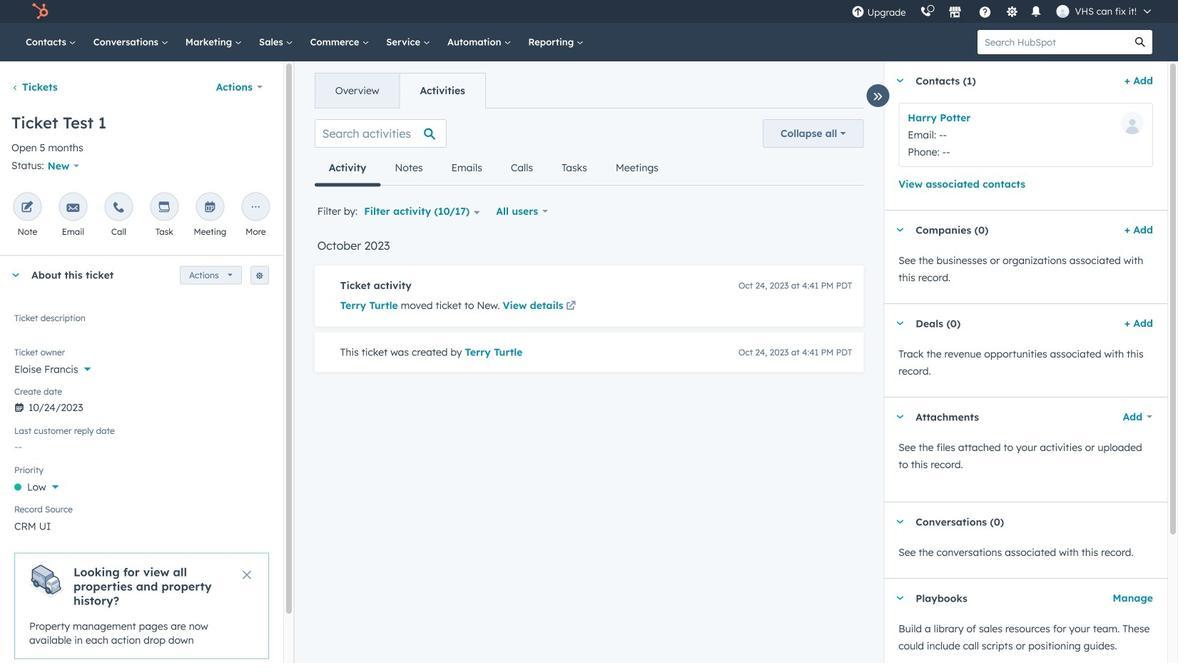 Task type: describe. For each thing, give the bounding box(es) containing it.
email image
[[67, 202, 80, 214]]

Search HubSpot search field
[[978, 30, 1129, 54]]

1 vertical spatial caret image
[[896, 520, 905, 524]]

2 caret image from the top
[[896, 228, 905, 232]]

link opens in a new window image
[[566, 298, 576, 315]]

MM/DD/YYYY text field
[[14, 394, 269, 417]]

Search activities search field
[[315, 119, 447, 148]]

close image
[[243, 571, 251, 579]]

task image
[[158, 202, 171, 214]]

link opens in a new window image
[[566, 302, 576, 312]]



Task type: locate. For each thing, give the bounding box(es) containing it.
navigation
[[315, 73, 486, 109]]

terry turtle image
[[1057, 5, 1070, 18]]

tab list
[[315, 151, 673, 187]]

None text field
[[14, 310, 269, 339]]

manage card settings image
[[255, 272, 264, 280]]

call image
[[112, 202, 125, 214]]

-- text field
[[14, 434, 269, 456]]

caret image
[[896, 79, 905, 82], [896, 228, 905, 232], [896, 322, 905, 325], [896, 415, 905, 419], [896, 597, 905, 600]]

4 caret image from the top
[[896, 415, 905, 419]]

1 caret image from the top
[[896, 79, 905, 82]]

feed
[[303, 108, 876, 389]]

marketplaces image
[[949, 6, 962, 19]]

3 caret image from the top
[[896, 322, 905, 325]]

0 vertical spatial caret image
[[11, 273, 20, 277]]

more image
[[249, 202, 262, 214]]

1 horizontal spatial caret image
[[896, 520, 905, 524]]

5 caret image from the top
[[896, 597, 905, 600]]

note image
[[21, 202, 34, 214]]

caret image
[[11, 273, 20, 277], [896, 520, 905, 524]]

meeting image
[[204, 202, 217, 214]]

0 horizontal spatial caret image
[[11, 273, 20, 277]]

alert
[[14, 553, 269, 659]]

menu
[[845, 0, 1162, 23]]



Task type: vqa. For each thing, say whether or not it's contained in the screenshot.
JAMES PETERSON icon
no



